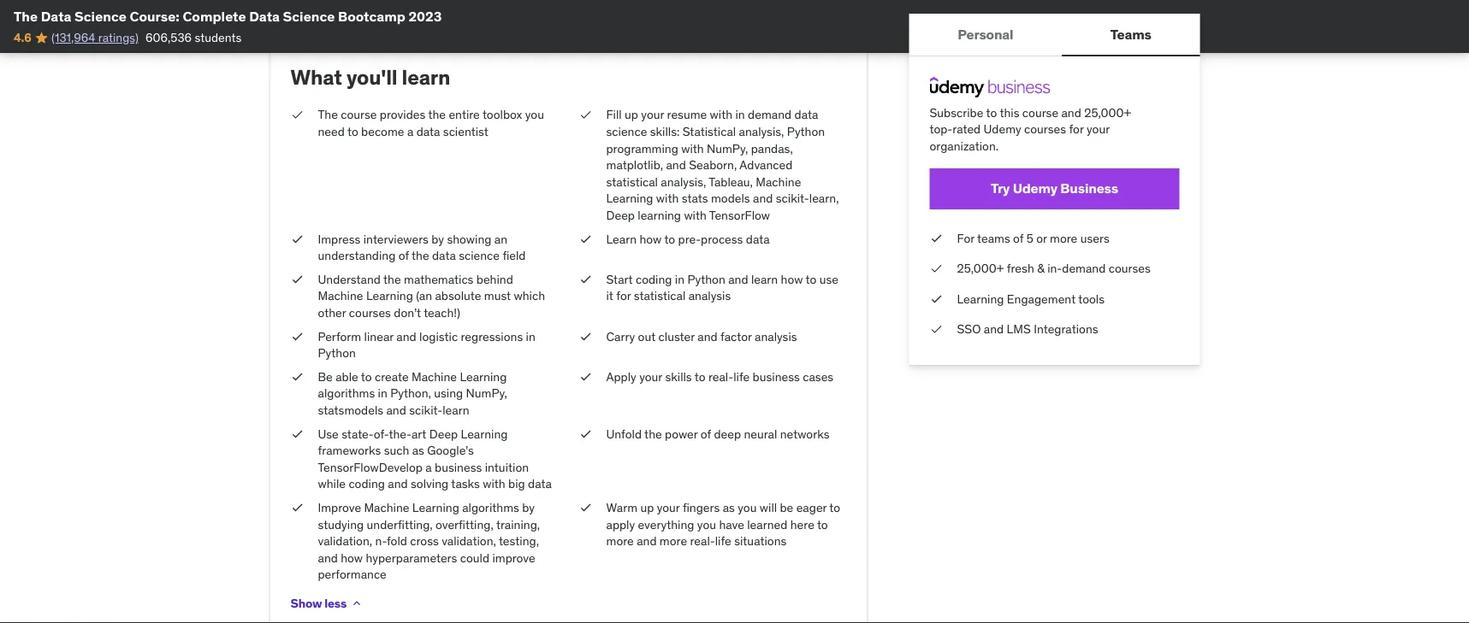 Task type: describe. For each thing, give the bounding box(es) containing it.
demand inside fill up your resume with in demand data science skills: statistical analysis, python programming with numpy, pandas, matplotlib, and seaborn, advanced statistical analysis, tableau, machine learning with stats models and scikit-learn, deep learning with tensorflow
[[748, 108, 792, 123]]

(an
[[416, 289, 432, 304]]

use
[[820, 272, 839, 288]]

try udemy business link
[[930, 168, 1180, 209]]

udemy business image
[[930, 77, 1050, 98]]

udemy inside subscribe to this course and 25,000+ top‑rated udemy courses for your organization.
[[984, 122, 1021, 137]]

business inside use state-of-the-art deep learning frameworks such as google's tensorflowdevelop a business intuition while coding and solving tasks with big data
[[435, 460, 482, 476]]

machine inside improve machine learning algorithms by studying underfitting, overfitting, training, validation, n-fold cross validation, testing, and how hyperparameters could improve performance
[[364, 501, 409, 516]]

in inside start coding in python and learn how to use it for statistical analysis
[[675, 272, 685, 288]]

carry
[[606, 329, 635, 345]]

understanding
[[318, 249, 396, 264]]

sso and lms integrations
[[957, 322, 1098, 337]]

underfitting,
[[367, 518, 433, 533]]

a inside use state-of-the-art deep learning frameworks such as google's tensorflowdevelop a business intuition while coding and solving tasks with big data
[[426, 460, 432, 476]]

testing,
[[499, 534, 539, 550]]

learning inside be able to create machine learning algorithms in python, using numpy, statsmodels and scikit-learn
[[460, 370, 507, 385]]

tab list containing personal
[[909, 14, 1200, 56]]

python inside fill up your resume with in demand data science skills: statistical analysis, python programming with numpy, pandas, matplotlib, and seaborn, advanced statistical analysis, tableau, machine learning with stats models and scikit-learn, deep learning with tensorflow
[[787, 124, 825, 140]]

your inside fill up your resume with in demand data science skills: statistical analysis, python programming with numpy, pandas, matplotlib, and seaborn, advanced statistical analysis, tableau, machine learning with stats models and scikit-learn, deep learning with tensorflow
[[641, 108, 664, 123]]

0 horizontal spatial 25,000+
[[957, 261, 1004, 276]]

in inside be able to create machine learning algorithms in python, using numpy, statsmodels and scikit-learn
[[378, 386, 387, 402]]

1 horizontal spatial you
[[697, 518, 716, 533]]

2 vertical spatial of
[[701, 427, 711, 442]]

skills:
[[650, 124, 680, 140]]

2 validation, from the left
[[442, 534, 496, 550]]

statistical inside fill up your resume with in demand data science skills: statistical analysis, python programming with numpy, pandas, matplotlib, and seaborn, advanced statistical analysis, tableau, machine learning with stats models and scikit-learn, deep learning with tensorflow
[[606, 175, 658, 190]]

25,000+ inside subscribe to this course and 25,000+ top‑rated udemy courses for your organization.
[[1084, 105, 1131, 120]]

eager
[[796, 501, 827, 516]]

xsmall image for for
[[930, 230, 943, 247]]

1 horizontal spatial life
[[733, 370, 750, 385]]

less
[[324, 597, 347, 612]]

the inside the course provides the entire toolbox you need to become a data scientist
[[428, 108, 446, 123]]

pandas,
[[751, 141, 793, 157]]

0 vertical spatial learn
[[402, 65, 450, 90]]

machine inside be able to create machine learning algorithms in python, using numpy, statsmodels and scikit-learn
[[412, 370, 457, 385]]

the data science course: complete data science bootcamp 2023
[[14, 7, 442, 25]]

and up tensorflow
[[753, 191, 773, 207]]

science inside impress interviewers by showing an understanding of the data science field
[[459, 249, 500, 264]]

cross
[[410, 534, 439, 550]]

real- inside warm up your fingers as you will be eager to apply everything you have learned here to more and more real-life situations
[[690, 534, 715, 550]]

and down skills:
[[666, 158, 686, 173]]

try udemy business
[[991, 180, 1118, 197]]

networks
[[780, 427, 830, 442]]

for
[[957, 230, 975, 246]]

to left 'pre-'
[[664, 232, 675, 247]]

coding inside use state-of-the-art deep learning frameworks such as google's tensorflowdevelop a business intuition while coding and solving tasks with big data
[[349, 477, 385, 493]]

1 science from the left
[[74, 7, 127, 25]]

xsmall image for unfold
[[579, 426, 593, 443]]

and inside be able to create machine learning algorithms in python, using numpy, statsmodels and scikit-learn
[[386, 403, 406, 419]]

deep inside use state-of-the-art deep learning frameworks such as google's tensorflowdevelop a business intuition while coding and solving tasks with big data
[[429, 427, 458, 442]]

to inside the course provides the entire toolbox you need to become a data scientist
[[347, 124, 358, 140]]

could
[[460, 551, 489, 566]]

up for fill
[[625, 108, 638, 123]]

science inside fill up your resume with in demand data science skills: statistical analysis, python programming with numpy, pandas, matplotlib, and seaborn, advanced statistical analysis, tableau, machine learning with stats models and scikit-learn, deep learning with tensorflow
[[606, 124, 647, 140]]

use state-of-the-art deep learning frameworks such as google's tensorflowdevelop a business intuition while coding and solving tasks with big data
[[318, 427, 552, 493]]

your inside warm up your fingers as you will be eager to apply everything you have learned here to more and more real-life situations
[[657, 501, 680, 516]]

course inside subscribe to this course and 25,000+ top‑rated udemy courses for your organization.
[[1022, 105, 1059, 120]]

apply your skills to real-life business cases
[[606, 370, 834, 385]]

personal
[[958, 25, 1014, 43]]

warm
[[606, 501, 638, 516]]

2 horizontal spatial courses
[[1109, 261, 1151, 276]]

xsmall image inside show less button
[[350, 598, 364, 612]]

and inside warm up your fingers as you will be eager to apply everything you have learned here to more and more real-life situations
[[637, 534, 657, 550]]

scikit- inside be able to create machine learning algorithms in python, using numpy, statsmodels and scikit-learn
[[409, 403, 443, 419]]

learning inside understand the mathematics behind machine learning (an absolute must which other courses don't teach!)
[[366, 289, 413, 304]]

using
[[434, 386, 463, 402]]

studying
[[318, 518, 364, 533]]

seaborn,
[[689, 158, 737, 173]]

or
[[1036, 230, 1047, 246]]

entire
[[449, 108, 480, 123]]

xsmall image for start
[[579, 272, 593, 289]]

apply
[[606, 518, 635, 533]]

in inside 'perform linear and logistic regressions in python'
[[526, 329, 536, 345]]

complete
[[183, 7, 246, 25]]

n-
[[375, 534, 387, 550]]

fresh
[[1007, 261, 1034, 276]]

warm up your fingers as you will be eager to apply everything you have learned here to more and more real-life situations
[[606, 501, 840, 550]]

and inside improve machine learning algorithms by studying underfitting, overfitting, training, validation, n-fold cross validation, testing, and how hyperparameters could improve performance
[[318, 551, 338, 566]]

to inside start coding in python and learn how to use it for statistical analysis
[[806, 272, 817, 288]]

an
[[494, 232, 508, 247]]

how inside improve machine learning algorithms by studying underfitting, overfitting, training, validation, n-fold cross validation, testing, and how hyperparameters could improve performance
[[341, 551, 363, 566]]

0 vertical spatial analysis,
[[739, 124, 784, 140]]

this
[[1000, 105, 1020, 120]]

learn how to pre-process data
[[606, 232, 770, 247]]

with down stats at the top left of page
[[684, 208, 707, 224]]

unfold the power of deep neural networks
[[606, 427, 830, 442]]

don't
[[394, 306, 421, 321]]

deep
[[714, 427, 741, 442]]

statistical inside start coding in python and learn how to use it for statistical analysis
[[634, 289, 686, 304]]

xsmall image for fill
[[579, 107, 593, 124]]

4.6
[[14, 30, 31, 45]]

as inside use state-of-the-art deep learning frameworks such as google's tensorflowdevelop a business intuition while coding and solving tasks with big data
[[412, 444, 424, 459]]

pre-
[[678, 232, 701, 247]]

such
[[384, 444, 409, 459]]

teams
[[1111, 25, 1152, 43]]

data inside fill up your resume with in demand data science skills: statistical analysis, python programming with numpy, pandas, matplotlib, and seaborn, advanced statistical analysis, tableau, machine learning with stats models and scikit-learn, deep learning with tensorflow
[[795, 108, 818, 123]]

linear
[[364, 329, 394, 345]]

0 vertical spatial of
[[1013, 230, 1024, 246]]

and inside 'perform linear and logistic regressions in python'
[[397, 329, 416, 345]]

start coding in python and learn how to use it for statistical analysis
[[606, 272, 839, 304]]

field
[[503, 249, 526, 264]]

learning inside improve machine learning algorithms by studying underfitting, overfitting, training, validation, n-fold cross validation, testing, and how hyperparameters could improve performance
[[412, 501, 459, 516]]

and inside subscribe to this course and 25,000+ top‑rated udemy courses for your organization.
[[1062, 105, 1082, 120]]

logistic
[[419, 329, 458, 345]]

to inside be able to create machine learning algorithms in python, using numpy, statsmodels and scikit-learn
[[361, 370, 372, 385]]

improve machine learning algorithms by studying underfitting, overfitting, training, validation, n-fold cross validation, testing, and how hyperparameters could improve performance
[[318, 501, 540, 583]]

1 horizontal spatial how
[[640, 232, 662, 247]]

data inside the course provides the entire toolbox you need to become a data scientist
[[416, 124, 440, 140]]

be
[[318, 370, 333, 385]]

with inside use state-of-the-art deep learning frameworks such as google's tensorflowdevelop a business intuition while coding and solving tasks with big data
[[483, 477, 506, 493]]

teams
[[977, 230, 1010, 246]]

0 horizontal spatial more
[[606, 534, 634, 550]]

xsmall image for warm
[[579, 500, 593, 517]]

overfitting,
[[436, 518, 494, 533]]

try
[[991, 180, 1010, 197]]

scientist
[[443, 124, 489, 140]]

and left factor
[[698, 329, 718, 345]]

lms
[[1007, 322, 1031, 337]]

models
[[711, 191, 750, 207]]

2 science from the left
[[283, 7, 335, 25]]

teams button
[[1062, 14, 1200, 55]]

subscribe to this course and 25,000+ top‑rated udemy courses for your organization.
[[930, 105, 1131, 154]]

by inside impress interviewers by showing an understanding of the data science field
[[432, 232, 444, 247]]

1 horizontal spatial more
[[660, 534, 687, 550]]

engagement
[[1007, 291, 1076, 307]]

use
[[318, 427, 339, 442]]

2 horizontal spatial more
[[1050, 230, 1078, 246]]

0 vertical spatial business
[[753, 370, 800, 385]]

to right skills
[[695, 370, 706, 385]]

must
[[484, 289, 511, 304]]

python inside start coding in python and learn how to use it for statistical analysis
[[688, 272, 725, 288]]

fold
[[387, 534, 407, 550]]

xsmall image for apply
[[579, 369, 593, 386]]

with up 'statistical'
[[710, 108, 733, 123]]

algorithms inside be able to create machine learning algorithms in python, using numpy, statsmodels and scikit-learn
[[318, 386, 375, 402]]

learning
[[638, 208, 681, 224]]

with down 'statistical'
[[681, 141, 704, 157]]

stats
[[682, 191, 708, 207]]

the course provides the entire toolbox you need to become a data scientist
[[318, 108, 544, 140]]

tasks
[[451, 477, 480, 493]]

and inside use state-of-the-art deep learning frameworks such as google's tensorflowdevelop a business intuition while coding and solving tasks with big data
[[388, 477, 408, 493]]

behind
[[476, 272, 513, 288]]

show less
[[291, 597, 347, 612]]

it
[[606, 289, 613, 304]]

of-
[[374, 427, 389, 442]]

improve
[[318, 501, 361, 516]]

numpy, inside fill up your resume with in demand data science skills: statistical analysis, python programming with numpy, pandas, matplotlib, and seaborn, advanced statistical analysis, tableau, machine learning with stats models and scikit-learn, deep learning with tensorflow
[[707, 141, 748, 157]]

process
[[701, 232, 743, 247]]

a inside the course provides the entire toolbox you need to become a data scientist
[[407, 124, 414, 140]]

what you'll learn
[[291, 65, 450, 90]]

provides
[[380, 108, 426, 123]]

1 data from the left
[[41, 7, 71, 25]]

to down eager
[[817, 518, 828, 533]]

students
[[195, 30, 242, 45]]

5
[[1027, 230, 1034, 246]]

carry out cluster and factor analysis
[[606, 329, 797, 345]]

life inside warm up your fingers as you will be eager to apply everything you have learned here to more and more real-life situations
[[715, 534, 731, 550]]

statsmodels
[[318, 403, 383, 419]]

you inside the course provides the entire toolbox you need to become a data scientist
[[525, 108, 544, 123]]

interviewers
[[363, 232, 429, 247]]



Task type: locate. For each thing, give the bounding box(es) containing it.
learn,
[[809, 191, 839, 207]]

2 vertical spatial learn
[[443, 403, 469, 419]]

more
[[1050, 230, 1078, 246], [606, 534, 634, 550], [660, 534, 687, 550]]

1 vertical spatial statistical
[[634, 289, 686, 304]]

to right eager
[[830, 501, 840, 516]]

training,
[[496, 518, 540, 533]]

1 vertical spatial a
[[426, 460, 432, 476]]

2 vertical spatial you
[[697, 518, 716, 533]]

advanced
[[740, 158, 793, 173]]

learn down using
[[443, 403, 469, 419]]

coding down tensorflowdevelop
[[349, 477, 385, 493]]

art
[[412, 427, 426, 442]]

the inside the course provides the entire toolbox you need to become a data scientist
[[318, 108, 338, 123]]

1 horizontal spatial data
[[249, 7, 280, 25]]

everything
[[638, 518, 694, 533]]

0 vertical spatial 25,000+
[[1084, 105, 1131, 120]]

with down intuition
[[483, 477, 506, 493]]

xsmall image
[[579, 107, 593, 124], [930, 230, 943, 247], [930, 260, 943, 277], [291, 272, 304, 289], [930, 291, 943, 308], [579, 329, 593, 346], [291, 426, 304, 443], [291, 500, 304, 517], [350, 598, 364, 612]]

the inside understand the mathematics behind machine learning (an absolute must which other courses don't teach!)
[[383, 272, 401, 288]]

1 horizontal spatial demand
[[1062, 261, 1106, 276]]

a down provides
[[407, 124, 414, 140]]

learning inside use state-of-the-art deep learning frameworks such as google's tensorflowdevelop a business intuition while coding and solving tasks with big data
[[461, 427, 508, 442]]

1 vertical spatial courses
[[1109, 261, 1151, 276]]

matplotlib,
[[606, 158, 663, 173]]

science up what
[[283, 7, 335, 25]]

coding inside start coding in python and learn how to use it for statistical analysis
[[636, 272, 672, 288]]

learning up using
[[460, 370, 507, 385]]

deep inside fill up your resume with in demand data science skills: statistical analysis, python programming with numpy, pandas, matplotlib, and seaborn, advanced statistical analysis, tableau, machine learning with stats models and scikit-learn, deep learning with tensorflow
[[606, 208, 635, 224]]

power
[[665, 427, 698, 442]]

1 horizontal spatial deep
[[606, 208, 635, 224]]

1 vertical spatial 25,000+
[[957, 261, 1004, 276]]

0 vertical spatial udemy
[[984, 122, 1021, 137]]

you down fingers
[[697, 518, 716, 533]]

data inside use state-of-the-art deep learning frameworks such as google's tensorflowdevelop a business intuition while coding and solving tasks with big data
[[528, 477, 552, 493]]

become
[[361, 124, 404, 140]]

0 vertical spatial statistical
[[606, 175, 658, 190]]

xsmall image left sso
[[930, 321, 943, 338]]

tableau,
[[709, 175, 753, 190]]

resume
[[667, 108, 707, 123]]

your inside subscribe to this course and 25,000+ top‑rated udemy courses for your organization.
[[1087, 122, 1110, 137]]

algorithms inside improve machine learning algorithms by studying underfitting, overfitting, training, validation, n-fold cross validation, testing, and how hyperparameters could improve performance
[[462, 501, 519, 516]]

xsmall image for the
[[291, 107, 304, 124]]

1 vertical spatial demand
[[1062, 261, 1106, 276]]

xsmall image for learning
[[930, 291, 943, 308]]

learning down matplotlib,
[[606, 191, 653, 207]]

in down learn how to pre-process data
[[675, 272, 685, 288]]

the up need
[[318, 108, 338, 123]]

solving
[[411, 477, 449, 493]]

1 horizontal spatial for
[[1069, 122, 1084, 137]]

here
[[790, 518, 815, 533]]

0 horizontal spatial algorithms
[[318, 386, 375, 402]]

0 horizontal spatial life
[[715, 534, 731, 550]]

xsmall image left perform
[[291, 329, 304, 346]]

learn inside be able to create machine learning algorithms in python, using numpy, statsmodels and scikit-learn
[[443, 403, 469, 419]]

0 vertical spatial deep
[[606, 208, 635, 224]]

learn inside start coding in python and learn how to use it for statistical analysis
[[751, 272, 778, 288]]

neural
[[744, 427, 777, 442]]

as
[[412, 444, 424, 459], [723, 501, 735, 516]]

learning engagement tools
[[957, 291, 1105, 307]]

demand
[[748, 108, 792, 123], [1062, 261, 1106, 276]]

the for the course provides the entire toolbox you need to become a data scientist
[[318, 108, 338, 123]]

0 horizontal spatial how
[[341, 551, 363, 566]]

more down everything
[[660, 534, 687, 550]]

2 horizontal spatial you
[[738, 501, 757, 516]]

0 horizontal spatial science
[[74, 7, 127, 25]]

1 vertical spatial coding
[[349, 477, 385, 493]]

course up become
[[341, 108, 377, 123]]

the left power
[[644, 427, 662, 442]]

0 horizontal spatial a
[[407, 124, 414, 140]]

start
[[606, 272, 633, 288]]

science
[[74, 7, 127, 25], [283, 7, 335, 25]]

xsmall image left learn on the left top of page
[[579, 231, 593, 248]]

tab list
[[909, 14, 1200, 56]]

impress interviewers by showing an understanding of the data science field
[[318, 232, 526, 264]]

show
[[291, 597, 322, 612]]

in up 'statistical'
[[735, 108, 745, 123]]

xsmall image for learn
[[579, 231, 593, 248]]

xsmall image for be
[[291, 369, 304, 386]]

intuition
[[485, 460, 529, 476]]

ratings)
[[98, 30, 139, 45]]

1 vertical spatial numpy,
[[466, 386, 507, 402]]

xsmall image left apply
[[579, 369, 593, 386]]

1 vertical spatial python
[[688, 272, 725, 288]]

0 vertical spatial real-
[[708, 370, 734, 385]]

top‑rated
[[930, 122, 981, 137]]

0 horizontal spatial deep
[[429, 427, 458, 442]]

in down create
[[378, 386, 387, 402]]

the up don't
[[383, 272, 401, 288]]

1 vertical spatial life
[[715, 534, 731, 550]]

courses inside subscribe to this course and 25,000+ top‑rated udemy courses for your organization.
[[1024, 122, 1066, 137]]

analysis right factor
[[755, 329, 797, 345]]

udemy right try
[[1013, 180, 1058, 197]]

to left the this
[[986, 105, 997, 120]]

1 horizontal spatial coding
[[636, 272, 672, 288]]

life down have
[[715, 534, 731, 550]]

python
[[787, 124, 825, 140], [688, 272, 725, 288], [318, 346, 356, 362]]

up for warm
[[640, 501, 654, 516]]

for
[[1069, 122, 1084, 137], [616, 289, 631, 304]]

toolbox
[[483, 108, 522, 123]]

fill up your resume with in demand data science skills: statistical analysis, python programming with numpy, pandas, matplotlib, and seaborn, advanced statistical analysis, tableau, machine learning with stats models and scikit-learn, deep learning with tensorflow
[[606, 108, 839, 224]]

show less button
[[291, 588, 364, 622]]

how left use
[[781, 272, 803, 288]]

in
[[735, 108, 745, 123], [675, 272, 685, 288], [526, 329, 536, 345], [378, 386, 387, 402]]

xsmall image for perform
[[291, 329, 304, 346]]

python down perform
[[318, 346, 356, 362]]

for inside subscribe to this course and 25,000+ top‑rated udemy courses for your organization.
[[1069, 122, 1084, 137]]

more right or
[[1050, 230, 1078, 246]]

1 validation, from the left
[[318, 534, 372, 550]]

and up 'performance'
[[318, 551, 338, 566]]

for right it
[[616, 289, 631, 304]]

factor
[[721, 329, 752, 345]]

fingers
[[683, 501, 720, 516]]

xsmall image for 25,000+
[[930, 260, 943, 277]]

google's
[[427, 444, 474, 459]]

1 horizontal spatial python
[[688, 272, 725, 288]]

xsmall image left start
[[579, 272, 593, 289]]

state-
[[342, 427, 374, 442]]

0 vertical spatial courses
[[1024, 122, 1066, 137]]

1 vertical spatial for
[[616, 289, 631, 304]]

unfold
[[606, 427, 642, 442]]

perform linear and logistic regressions in python
[[318, 329, 536, 362]]

analysis inside start coding in python and learn how to use it for statistical analysis
[[689, 289, 731, 304]]

and down everything
[[637, 534, 657, 550]]

python inside 'perform linear and logistic regressions in python'
[[318, 346, 356, 362]]

1 vertical spatial of
[[399, 249, 409, 264]]

xsmall image
[[291, 107, 304, 124], [291, 231, 304, 248], [579, 231, 593, 248], [579, 272, 593, 289], [930, 321, 943, 338], [291, 329, 304, 346], [291, 369, 304, 386], [579, 369, 593, 386], [579, 426, 593, 443], [579, 500, 593, 517]]

xsmall image for use
[[291, 426, 304, 443]]

0 vertical spatial algorithms
[[318, 386, 375, 402]]

scikit- down the "advanced" at the top right of the page
[[776, 191, 809, 207]]

1 vertical spatial science
[[459, 249, 500, 264]]

more down apply
[[606, 534, 634, 550]]

statistical up out
[[634, 289, 686, 304]]

machine inside understand the mathematics behind machine learning (an absolute must which other courses don't teach!)
[[318, 289, 363, 304]]

0 vertical spatial the
[[14, 7, 38, 25]]

of
[[1013, 230, 1024, 246], [399, 249, 409, 264], [701, 427, 711, 442]]

validation,
[[318, 534, 372, 550], [442, 534, 496, 550]]

0 horizontal spatial analysis
[[689, 289, 731, 304]]

0 vertical spatial you
[[525, 108, 544, 123]]

1 horizontal spatial as
[[723, 501, 735, 516]]

learning inside fill up your resume with in demand data science skills: statistical analysis, python programming with numpy, pandas, matplotlib, and seaborn, advanced statistical analysis, tableau, machine learning with stats models and scikit-learn, deep learning with tensorflow
[[606, 191, 653, 207]]

2 vertical spatial how
[[341, 551, 363, 566]]

to
[[986, 105, 997, 120], [347, 124, 358, 140], [664, 232, 675, 247], [806, 272, 817, 288], [361, 370, 372, 385], [695, 370, 706, 385], [830, 501, 840, 516], [817, 518, 828, 533]]

the left entire
[[428, 108, 446, 123]]

validation, down studying at the bottom left of the page
[[318, 534, 372, 550]]

absolute
[[435, 289, 481, 304]]

out
[[638, 329, 656, 345]]

life down factor
[[733, 370, 750, 385]]

learn up factor
[[751, 272, 778, 288]]

by inside improve machine learning algorithms by studying underfitting, overfitting, training, validation, n-fold cross validation, testing, and how hyperparameters could improve performance
[[522, 501, 535, 516]]

2 horizontal spatial python
[[787, 124, 825, 140]]

numpy, right using
[[466, 386, 507, 402]]

as inside warm up your fingers as you will be eager to apply everything you have learned here to more and more real-life situations
[[723, 501, 735, 516]]

business
[[753, 370, 800, 385], [435, 460, 482, 476]]

1 vertical spatial analysis,
[[661, 175, 706, 190]]

understand
[[318, 272, 381, 288]]

xsmall image for sso
[[930, 321, 943, 338]]

2 data from the left
[[249, 7, 280, 25]]

606,536 students
[[145, 30, 242, 45]]

learning up don't
[[366, 289, 413, 304]]

1 horizontal spatial 25,000+
[[1084, 105, 1131, 120]]

learn up provides
[[402, 65, 450, 90]]

1 horizontal spatial numpy,
[[707, 141, 748, 157]]

in right regressions
[[526, 329, 536, 345]]

1 vertical spatial how
[[781, 272, 803, 288]]

machine down the "advanced" at the top right of the page
[[756, 175, 801, 190]]

teach!)
[[424, 306, 460, 321]]

showing
[[447, 232, 492, 247]]

while
[[318, 477, 346, 493]]

learning up google's
[[461, 427, 508, 442]]

which
[[514, 289, 545, 304]]

0 horizontal spatial python
[[318, 346, 356, 362]]

1 horizontal spatial a
[[426, 460, 432, 476]]

0 vertical spatial a
[[407, 124, 414, 140]]

a up solving
[[426, 460, 432, 476]]

as up have
[[723, 501, 735, 516]]

the up 4.6
[[14, 7, 38, 25]]

0 horizontal spatial business
[[435, 460, 482, 476]]

have
[[719, 518, 744, 533]]

xsmall image left unfold
[[579, 426, 593, 443]]

25,000+ up business
[[1084, 105, 1131, 120]]

science down showing
[[459, 249, 500, 264]]

0 horizontal spatial scikit-
[[409, 403, 443, 419]]

0 horizontal spatial data
[[41, 7, 71, 25]]

xsmall image down what
[[291, 107, 304, 124]]

and inside start coding in python and learn how to use it for statistical analysis
[[728, 272, 748, 288]]

0 vertical spatial demand
[[748, 108, 792, 123]]

0 horizontal spatial numpy,
[[466, 386, 507, 402]]

coding right start
[[636, 272, 672, 288]]

business up tasks
[[435, 460, 482, 476]]

xsmall image for carry
[[579, 329, 593, 346]]

demand up pandas,
[[748, 108, 792, 123]]

how
[[640, 232, 662, 247], [781, 272, 803, 288], [341, 551, 363, 566]]

data
[[41, 7, 71, 25], [249, 7, 280, 25]]

xsmall image for impress
[[291, 231, 304, 248]]

understand the mathematics behind machine learning (an absolute must which other courses don't teach!)
[[318, 272, 545, 321]]

subscribe
[[930, 105, 984, 120]]

udemy down the this
[[984, 122, 1021, 137]]

the inside impress interviewers by showing an understanding of the data science field
[[412, 249, 429, 264]]

0 horizontal spatial of
[[399, 249, 409, 264]]

analysis, up stats at the top left of page
[[661, 175, 706, 190]]

in inside fill up your resume with in demand data science skills: statistical analysis, python programming with numpy, pandas, matplotlib, and seaborn, advanced statistical analysis, tableau, machine learning with stats models and scikit-learn, deep learning with tensorflow
[[735, 108, 745, 123]]

the for the data science course: complete data science bootcamp 2023
[[14, 7, 38, 25]]

your left skills
[[639, 370, 662, 385]]

(131,964 ratings)
[[51, 30, 139, 45]]

big
[[508, 477, 525, 493]]

up inside fill up your resume with in demand data science skills: statistical analysis, python programming with numpy, pandas, matplotlib, and seaborn, advanced statistical analysis, tableau, machine learning with stats models and scikit-learn, deep learning with tensorflow
[[625, 108, 638, 123]]

0 vertical spatial analysis
[[689, 289, 731, 304]]

and left solving
[[388, 477, 408, 493]]

1 horizontal spatial up
[[640, 501, 654, 516]]

of down interviewers
[[399, 249, 409, 264]]

1 horizontal spatial validation,
[[442, 534, 496, 550]]

xsmall image for understand
[[291, 272, 304, 289]]

0 vertical spatial science
[[606, 124, 647, 140]]

2023
[[409, 7, 442, 25]]

2 vertical spatial python
[[318, 346, 356, 362]]

xsmall image for improve
[[291, 500, 304, 517]]

the down interviewers
[[412, 249, 429, 264]]

learned
[[747, 518, 788, 533]]

be
[[780, 501, 794, 516]]

0 vertical spatial scikit-
[[776, 191, 809, 207]]

0 horizontal spatial science
[[459, 249, 500, 264]]

scikit- inside fill up your resume with in demand data science skills: statistical analysis, python programming with numpy, pandas, matplotlib, and seaborn, advanced statistical analysis, tableau, machine learning with stats models and scikit-learn, deep learning with tensorflow
[[776, 191, 809, 207]]

2 vertical spatial courses
[[349, 306, 391, 321]]

business left cases
[[753, 370, 800, 385]]

for inside start coding in python and learn how to use it for statistical analysis
[[616, 289, 631, 304]]

1 vertical spatial by
[[522, 501, 535, 516]]

udemy
[[984, 122, 1021, 137], [1013, 180, 1058, 197]]

1 vertical spatial algorithms
[[462, 501, 519, 516]]

1 horizontal spatial analysis
[[755, 329, 797, 345]]

and right sso
[[984, 322, 1004, 337]]

0 horizontal spatial up
[[625, 108, 638, 123]]

and down process
[[728, 272, 748, 288]]

your up everything
[[657, 501, 680, 516]]

python down process
[[688, 272, 725, 288]]

machine up other
[[318, 289, 363, 304]]

1 horizontal spatial business
[[753, 370, 800, 385]]

cluster
[[659, 329, 695, 345]]

as down art
[[412, 444, 424, 459]]

your up business
[[1087, 122, 1110, 137]]

0 horizontal spatial by
[[432, 232, 444, 247]]

statistical
[[606, 175, 658, 190], [634, 289, 686, 304]]

up inside warm up your fingers as you will be eager to apply everything you have learned here to more and more real-life situations
[[640, 501, 654, 516]]

xsmall image left the warm
[[579, 500, 593, 517]]

0 vertical spatial up
[[625, 108, 638, 123]]

1 vertical spatial up
[[640, 501, 654, 516]]

learning down solving
[[412, 501, 459, 516]]

tensorflowdevelop
[[318, 460, 423, 476]]

how inside start coding in python and learn how to use it for statistical analysis
[[781, 272, 803, 288]]

25,000+ down teams
[[957, 261, 1004, 276]]

of left deep
[[701, 427, 711, 442]]

1 horizontal spatial science
[[606, 124, 647, 140]]

numpy, up the seaborn,
[[707, 141, 748, 157]]

will
[[760, 501, 777, 516]]

numpy, inside be able to create machine learning algorithms in python, using numpy, statsmodels and scikit-learn
[[466, 386, 507, 402]]

integrations
[[1034, 322, 1098, 337]]

1 vertical spatial learn
[[751, 272, 778, 288]]

and
[[1062, 105, 1082, 120], [666, 158, 686, 173], [753, 191, 773, 207], [728, 272, 748, 288], [984, 322, 1004, 337], [397, 329, 416, 345], [698, 329, 718, 345], [386, 403, 406, 419], [388, 477, 408, 493], [637, 534, 657, 550], [318, 551, 338, 566]]

machine up using
[[412, 370, 457, 385]]

1 horizontal spatial analysis,
[[739, 124, 784, 140]]

and down don't
[[397, 329, 416, 345]]

to right able on the bottom left of page
[[361, 370, 372, 385]]

courses down users on the top
[[1109, 261, 1151, 276]]

0 horizontal spatial validation,
[[318, 534, 372, 550]]

deep up learn on the left top of page
[[606, 208, 635, 224]]

data inside impress interviewers by showing an understanding of the data science field
[[432, 249, 456, 264]]

with up learning at left
[[656, 191, 679, 207]]

your up skills:
[[641, 108, 664, 123]]

demand up 'tools'
[[1062, 261, 1106, 276]]

0 vertical spatial numpy,
[[707, 141, 748, 157]]

to left use
[[806, 272, 817, 288]]

for teams of 5 or more users
[[957, 230, 1110, 246]]

of inside impress interviewers by showing an understanding of the data science field
[[399, 249, 409, 264]]

organization.
[[930, 138, 999, 154]]

0 horizontal spatial course
[[341, 108, 377, 123]]

of left 5
[[1013, 230, 1024, 246]]

learning up sso
[[957, 291, 1004, 307]]

2 horizontal spatial how
[[781, 272, 803, 288]]

1 horizontal spatial course
[[1022, 105, 1059, 120]]

1 horizontal spatial science
[[283, 7, 335, 25]]

you left will
[[738, 501, 757, 516]]

scikit- down python,
[[409, 403, 443, 419]]

analysis up carry out cluster and factor analysis
[[689, 289, 731, 304]]

situations
[[734, 534, 787, 550]]

1 vertical spatial business
[[435, 460, 482, 476]]

25,000+ fresh & in-demand courses
[[957, 261, 1151, 276]]

0 horizontal spatial the
[[14, 7, 38, 25]]

perform
[[318, 329, 361, 345]]

by
[[432, 232, 444, 247], [522, 501, 535, 516]]

machine up underfitting,
[[364, 501, 409, 516]]

1 vertical spatial deep
[[429, 427, 458, 442]]

and down python,
[[386, 403, 406, 419]]

0 vertical spatial python
[[787, 124, 825, 140]]

1 horizontal spatial scikit-
[[776, 191, 809, 207]]

life
[[733, 370, 750, 385], [715, 534, 731, 550]]

machine inside fill up your resume with in demand data science skills: statistical analysis, python programming with numpy, pandas, matplotlib, and seaborn, advanced statistical analysis, tableau, machine learning with stats models and scikit-learn, deep learning with tensorflow
[[756, 175, 801, 190]]

1 vertical spatial analysis
[[755, 329, 797, 345]]

course inside the course provides the entire toolbox you need to become a data scientist
[[341, 108, 377, 123]]

what
[[291, 65, 342, 90]]

1 horizontal spatial the
[[318, 108, 338, 123]]

other
[[318, 306, 346, 321]]

statistical
[[683, 124, 736, 140]]

algorithms down able on the bottom left of page
[[318, 386, 375, 402]]

0 horizontal spatial analysis,
[[661, 175, 706, 190]]

algorithms
[[318, 386, 375, 402], [462, 501, 519, 516]]

udemy inside try udemy business link
[[1013, 180, 1058, 197]]

to inside subscribe to this course and 25,000+ top‑rated udemy courses for your organization.
[[986, 105, 997, 120]]

statistical down matplotlib,
[[606, 175, 658, 190]]

courses inside understand the mathematics behind machine learning (an absolute must which other courses don't teach!)
[[349, 306, 391, 321]]

1 vertical spatial udemy
[[1013, 180, 1058, 197]]

and right the this
[[1062, 105, 1082, 120]]

learn
[[606, 232, 637, 247]]

1 vertical spatial real-
[[690, 534, 715, 550]]

personal button
[[909, 14, 1062, 55]]

&
[[1037, 261, 1045, 276]]

0 vertical spatial how
[[640, 232, 662, 247]]



Task type: vqa. For each thing, say whether or not it's contained in the screenshot.
the left Overview
no



